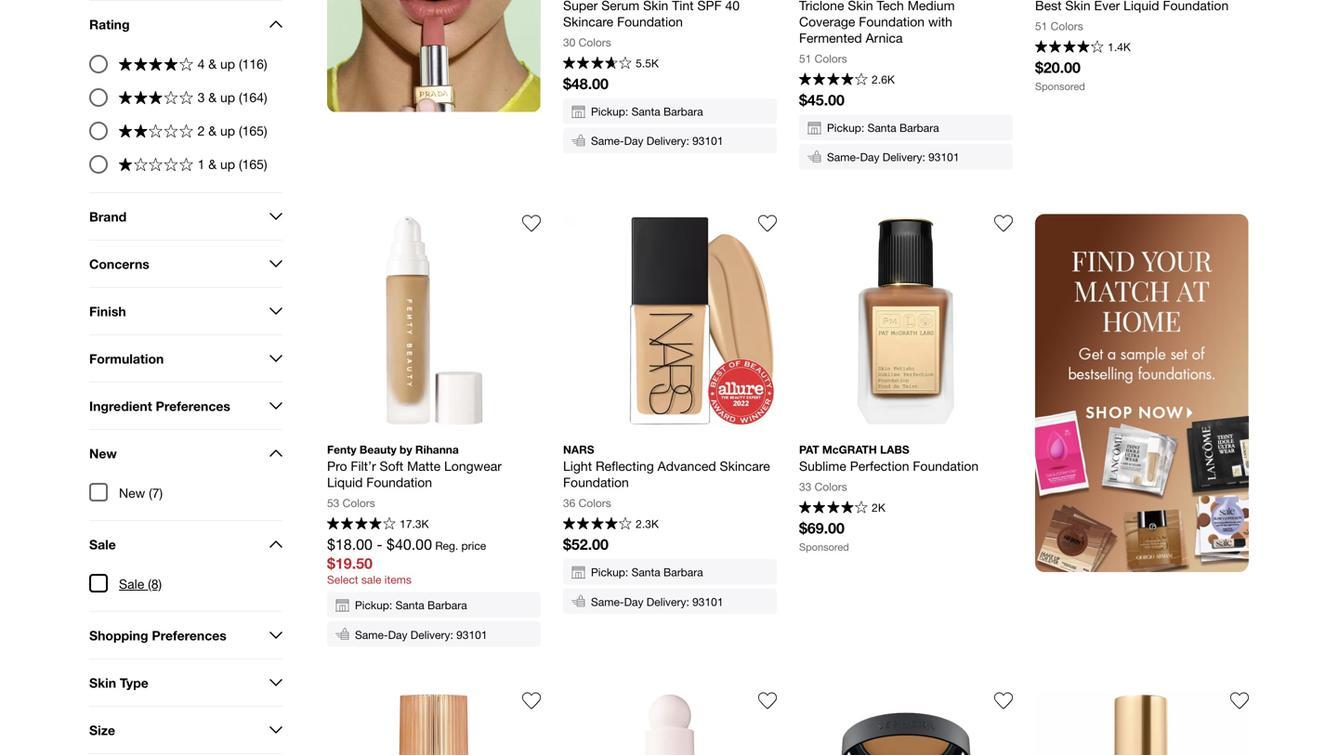 Task type: vqa. For each thing, say whether or not it's contained in the screenshot.
5.5K reviews "Element"
yes



Task type: locate. For each thing, give the bounding box(es) containing it.
select
[[327, 574, 358, 587]]

super
[[563, 0, 598, 13]]

reg.
[[435, 540, 459, 553]]

0 vertical spatial sale
[[89, 537, 116, 552]]

up right 1
[[220, 157, 235, 172]]

30
[[563, 36, 576, 49]]

4 up from the top
[[220, 157, 235, 172]]

4 stars element up the $45.00
[[799, 73, 868, 88]]

pickup:
[[591, 105, 629, 118], [827, 121, 865, 134], [591, 566, 629, 579], [355, 599, 393, 612]]

$18.00 - $40.00 reg. price $19.50 select sale items
[[327, 536, 486, 587]]

1 star element
[[119, 158, 193, 174]]

1 horizontal spatial skincare
[[720, 459, 770, 474]]

same-day delivery: 93101 down items
[[355, 629, 488, 642]]

brand
[[89, 209, 127, 224]]

same-
[[591, 134, 624, 147], [827, 151, 860, 164], [591, 596, 624, 609], [355, 629, 388, 642]]

pickup: down the $45.00
[[827, 121, 865, 134]]

colors down fermented on the top
[[815, 52, 848, 65]]

foundation for coverage
[[859, 14, 925, 29]]

51 colors
[[1036, 19, 1084, 32]]

& for 2
[[208, 123, 217, 139]]

2 & up (165)
[[198, 123, 267, 139]]

1 vertical spatial (165)
[[239, 157, 267, 172]]

foundation inside nars light reflecting advanced skincare foundation 36 colors
[[563, 475, 629, 490]]

51 down fermented on the top
[[799, 52, 812, 65]]

skincare
[[563, 14, 614, 29], [720, 459, 770, 474]]

nars
[[563, 443, 595, 456]]

sale inside dropdown button
[[89, 537, 116, 552]]

0 vertical spatial new
[[89, 446, 117, 461]]

pickup: santa barbara down 5.5k
[[591, 105, 703, 118]]

longwear
[[444, 459, 502, 474]]

delivery: down 5.5k reviews "element"
[[647, 134, 690, 147]]

day down items
[[388, 629, 408, 642]]

up right '2'
[[220, 123, 235, 139]]

foundation inside triclone skin tech medium coverage foundation with fermented arnica 51 colors
[[859, 14, 925, 29]]

2.3k reviews element
[[636, 518, 659, 531]]

foundation down tech
[[859, 14, 925, 29]]

barbara
[[664, 105, 703, 118], [900, 121, 940, 134], [664, 566, 703, 579], [428, 599, 467, 612]]

(165) for 1 & up (165)
[[239, 157, 267, 172]]

fenty
[[327, 443, 357, 456]]

0 vertical spatial preferences
[[156, 399, 230, 414]]

foundation
[[617, 14, 683, 29], [859, 14, 925, 29], [913, 459, 979, 474], [367, 475, 432, 490], [563, 475, 629, 490]]

& right '2'
[[208, 123, 217, 139]]

colors up 3.5 stars element
[[579, 36, 611, 49]]

estée lauder - double wear stay-in-place foundation image
[[1036, 692, 1249, 756]]

93101
[[693, 134, 724, 147], [929, 151, 960, 164], [693, 596, 724, 609], [457, 629, 488, 642]]

sign in to love rare beauty by selena gomez - liquid touch weightless foundation image
[[759, 692, 777, 711]]

day
[[624, 134, 644, 147], [860, 151, 880, 164], [624, 596, 644, 609], [388, 629, 408, 642]]

by
[[400, 443, 412, 456]]

0 horizontal spatial skin
[[89, 676, 116, 691]]

1 horizontal spatial sale
[[119, 577, 144, 592]]

santa down 5.5k
[[632, 105, 661, 118]]

sponsored down the $20.00
[[1036, 80, 1086, 92]]

$45.00
[[799, 91, 845, 109]]

4 stars element for 17.3k
[[327, 518, 396, 533]]

delivery: down 2.6k reviews element
[[883, 151, 926, 164]]

delivery: down 2.3k
[[647, 596, 690, 609]]

type
[[120, 676, 149, 691]]

colors down liquid
[[343, 497, 375, 510]]

1 horizontal spatial skin
[[643, 0, 669, 13]]

51
[[1036, 19, 1048, 32], [799, 52, 812, 65]]

0 vertical spatial sponsored
[[1036, 80, 1086, 92]]

pickup: santa barbara
[[591, 105, 703, 118], [827, 121, 940, 134], [591, 566, 703, 579], [355, 599, 467, 612]]

skin left the type
[[89, 676, 116, 691]]

preferences up the new dropdown button
[[156, 399, 230, 414]]

4 stars element up $69.00
[[799, 502, 868, 516]]

rating
[[89, 17, 130, 32]]

foundation right the perfection
[[913, 459, 979, 474]]

same-day delivery: 93101
[[591, 134, 724, 147], [827, 151, 960, 164], [591, 596, 724, 609], [355, 629, 488, 642]]

1 (165) from the top
[[239, 123, 267, 139]]

preferences inside dropdown button
[[156, 399, 230, 414]]

new
[[89, 446, 117, 461], [119, 486, 145, 501]]

1 vertical spatial 51
[[799, 52, 812, 65]]

-
[[377, 536, 383, 554]]

colors right the 36
[[579, 497, 611, 510]]

preferences for ingredient preferences
[[156, 399, 230, 414]]

rare beauty by selena gomez - liquid touch weightless foundation image
[[563, 692, 777, 756]]

charlotte tilbury - airbrush flawless longwear foundation image
[[327, 692, 541, 756]]

1 vertical spatial preferences
[[152, 628, 227, 644]]

4 stars element up $52.00
[[563, 518, 632, 533]]

2 up from the top
[[220, 90, 235, 105]]

sale
[[89, 537, 116, 552], [119, 577, 144, 592]]

4 stars element up $18.00
[[327, 518, 396, 533]]

4 stars element for 2k
[[799, 502, 868, 516]]

3 & from the top
[[208, 123, 217, 139]]

skin left 'tint'
[[643, 0, 669, 13]]

1 horizontal spatial new
[[119, 486, 145, 501]]

51 inside triclone skin tech medium coverage foundation with fermented arnica 51 colors
[[799, 52, 812, 65]]

0 vertical spatial skincare
[[563, 14, 614, 29]]

pickup: down $52.00
[[591, 566, 629, 579]]

same-day delivery: 93101 down 2.6k
[[827, 151, 960, 164]]

fenty beauty by rihanna - pro filt'r soft matte longwear liquid foundation image
[[327, 214, 541, 428]]

51 up the $20.00
[[1036, 19, 1048, 32]]

colors inside triclone skin tech medium coverage foundation with fermented arnica 51 colors
[[815, 52, 848, 65]]

&
[[208, 56, 217, 72], [208, 90, 217, 105], [208, 123, 217, 139], [208, 157, 217, 172]]

preferences up skin type button in the left bottom of the page
[[152, 628, 227, 644]]

up left "(116)"
[[220, 56, 235, 72]]

size button
[[89, 707, 283, 754]]

reflecting
[[596, 459, 654, 474]]

1 up from the top
[[220, 56, 235, 72]]

4 stars element for 2.6k
[[799, 73, 868, 88]]

ingredient
[[89, 399, 152, 414]]

sponsored down $69.00
[[799, 542, 850, 554]]

40
[[726, 0, 740, 13]]

ingredient preferences
[[89, 399, 230, 414]]

4 stars element up 3 stars element
[[119, 58, 193, 73]]

santa
[[632, 105, 661, 118], [868, 121, 897, 134], [632, 566, 661, 579], [396, 599, 425, 612]]

sale button
[[89, 522, 283, 568]]

up for 1
[[220, 157, 235, 172]]

1 vertical spatial skincare
[[720, 459, 770, 474]]

& right 3
[[208, 90, 217, 105]]

0 horizontal spatial sale
[[89, 537, 116, 552]]

2 & from the top
[[208, 90, 217, 105]]

up for 2
[[220, 123, 235, 139]]

foundation inside fenty beauty by rihanna pro filt'r soft matte longwear liquid foundation 53 colors
[[367, 475, 432, 490]]

17.3k reviews element
[[400, 518, 429, 531]]

1 & from the top
[[208, 56, 217, 72]]

1 vertical spatial sale
[[119, 577, 144, 592]]

4 stars element
[[1036, 40, 1104, 55], [119, 58, 193, 73], [799, 73, 868, 88], [799, 502, 868, 516], [327, 518, 396, 533], [563, 518, 632, 533]]

triclone
[[799, 0, 845, 13]]

same- down the $45.00
[[827, 151, 860, 164]]

2k reviews element
[[872, 502, 886, 515]]

colors up the $20.00
[[1051, 19, 1084, 32]]

sign in to love pat mcgrath labs - sublime perfection foundation image
[[995, 214, 1013, 233]]

colors down sublime
[[815, 481, 848, 494]]

(165) down 2 & up (165)
[[239, 157, 267, 172]]

preferences inside dropdown button
[[152, 628, 227, 644]]

1 horizontal spatial 51
[[1036, 19, 1048, 32]]

super serum skin tint spf 40 skincare foundation 30 colors
[[563, 0, 744, 49]]

up for 4
[[220, 56, 235, 72]]

up left (164)
[[220, 90, 235, 105]]

skincare inside super serum skin tint spf 40 skincare foundation 30 colors
[[563, 14, 614, 29]]

foundation inside pat mcgrath labs sublime perfection foundation 33 colors
[[913, 459, 979, 474]]

new inside dropdown button
[[89, 446, 117, 461]]

1 horizontal spatial sponsored
[[1036, 80, 1086, 92]]

1 vertical spatial sponsored
[[799, 542, 850, 554]]

skin left tech
[[848, 0, 873, 13]]

(165)
[[239, 123, 267, 139], [239, 157, 267, 172]]

foundation down the soft
[[367, 475, 432, 490]]

0 horizontal spatial new
[[89, 446, 117, 461]]

3 up from the top
[[220, 123, 235, 139]]

36
[[563, 497, 576, 510]]

up
[[220, 56, 235, 72], [220, 90, 235, 105], [220, 123, 235, 139], [220, 157, 235, 172]]

(165) down (164)
[[239, 123, 267, 139]]

pat mcgrath labs - sublime perfection foundation image
[[799, 214, 1013, 428]]

beauty
[[360, 443, 397, 456]]

4
[[198, 56, 205, 72]]

preferences
[[156, 399, 230, 414], [152, 628, 227, 644]]

0 horizontal spatial skincare
[[563, 14, 614, 29]]

foundation down light at the bottom left of the page
[[563, 475, 629, 490]]

4 & from the top
[[208, 157, 217, 172]]

sponsored for $69.00
[[799, 542, 850, 554]]

matte
[[407, 459, 441, 474]]

skin type
[[89, 676, 149, 691]]

skin inside super serum skin tint spf 40 skincare foundation 30 colors
[[643, 0, 669, 13]]

& right 1
[[208, 157, 217, 172]]

finish button
[[89, 288, 283, 335]]

skincare down super at the left top
[[563, 14, 614, 29]]

advanced
[[658, 459, 716, 474]]

2 horizontal spatial skin
[[848, 0, 873, 13]]

4 stars element up the $20.00
[[1036, 40, 1104, 55]]

sale for sale (8)
[[119, 577, 144, 592]]

skincare right advanced
[[720, 459, 770, 474]]

2 (165) from the top
[[239, 157, 267, 172]]

1 vertical spatial new
[[119, 486, 145, 501]]

& right 4
[[208, 56, 217, 72]]

delivery: down items
[[411, 629, 453, 642]]

brand button
[[89, 193, 283, 240]]

new down ingredient
[[89, 446, 117, 461]]

same- down $48.00
[[591, 134, 624, 147]]

0 horizontal spatial sponsored
[[799, 542, 850, 554]]

pat mcgrath labs sublime perfection foundation 33 colors
[[799, 443, 979, 494]]

2 stars element
[[119, 125, 193, 140]]

new left (7)
[[119, 486, 145, 501]]

0 vertical spatial 51
[[1036, 19, 1048, 32]]

0 horizontal spatial 51
[[799, 52, 812, 65]]

0 vertical spatial (165)
[[239, 123, 267, 139]]

foundation down serum
[[617, 14, 683, 29]]



Task type: describe. For each thing, give the bounding box(es) containing it.
santa down 2.6k
[[868, 121, 897, 134]]

serum
[[602, 0, 640, 13]]

1 & up (165)
[[198, 157, 267, 172]]

5.5k reviews element
[[636, 57, 659, 70]]

colors inside fenty beauty by rihanna pro filt'r soft matte longwear liquid foundation 53 colors
[[343, 497, 375, 510]]

tint
[[672, 0, 694, 13]]

sign in to love charlotte tilbury - airbrush flawless longwear foundation image
[[522, 692, 541, 711]]

colors inside pat mcgrath labs sublime perfection foundation 33 colors
[[815, 481, 848, 494]]

4 stars element for 2.3k
[[563, 518, 632, 533]]

(8)
[[148, 577, 162, 592]]

price
[[462, 540, 486, 553]]

sign in to love estée lauder - double wear stay-in-place foundation image
[[1231, 692, 1249, 711]]

introducing prada beauty | cutting-edge, skincare-infused makeup in sustainably minded packaging. shop now > image
[[327, 0, 541, 112]]

colors inside nars light reflecting advanced skincare foundation 36 colors
[[579, 497, 611, 510]]

fermented
[[799, 30, 862, 45]]

concerns
[[89, 256, 150, 272]]

nars - light reflecting advanced skincare foundation image
[[563, 214, 777, 428]]

3 stars element
[[119, 91, 193, 107]]

skincare inside nars light reflecting advanced skincare foundation 36 colors
[[720, 459, 770, 474]]

same-day delivery: 93101 down 5.5k reviews "element"
[[591, 134, 724, 147]]

3.5 stars element
[[563, 57, 632, 71]]

(7)
[[149, 486, 163, 501]]

triclone skin tech medium coverage foundation with fermented arnica 51 colors
[[799, 0, 959, 65]]

& for 3
[[208, 90, 217, 105]]

sale for sale
[[89, 537, 116, 552]]

find your match at home | get a sample set of bestselling foundations. | shop now > image
[[1036, 214, 1249, 573]]

4 & up (116)
[[198, 56, 267, 72]]

spf
[[698, 0, 722, 13]]

sale
[[362, 574, 382, 587]]

fenty beauty by rihanna pro filt'r soft matte longwear liquid foundation 53 colors
[[327, 443, 506, 510]]

items
[[385, 574, 412, 587]]

same- down $52.00
[[591, 596, 624, 609]]

soft
[[380, 459, 404, 474]]

3 & up (164)
[[198, 90, 267, 105]]

pickup: down sale
[[355, 599, 393, 612]]

pickup: santa barbara down items
[[355, 599, 467, 612]]

53
[[327, 497, 340, 510]]

(116)
[[239, 56, 267, 72]]

arnica
[[866, 30, 903, 45]]

preferences for shopping preferences
[[152, 628, 227, 644]]

2
[[198, 123, 205, 139]]

day down 2.3k
[[624, 596, 644, 609]]

pickup: santa barbara down 2.6k
[[827, 121, 940, 134]]

shopping
[[89, 628, 148, 644]]

rating button
[[89, 1, 283, 47]]

labs
[[880, 443, 910, 456]]

pickup: santa barbara down 2.3k
[[591, 566, 703, 579]]

day down 2.6k reviews element
[[860, 151, 880, 164]]

coverage
[[799, 14, 856, 29]]

1.4k
[[1108, 40, 1131, 53]]

new button
[[89, 430, 283, 477]]

tech
[[877, 0, 904, 13]]

(164)
[[239, 90, 267, 105]]

sponsored for $20.00
[[1036, 80, 1086, 92]]

1
[[198, 157, 205, 172]]

2.3k
[[636, 518, 659, 531]]

concerns button
[[89, 241, 283, 287]]

finish
[[89, 304, 126, 319]]

with
[[929, 14, 953, 29]]

foundation inside super serum skin tint spf 40 skincare foundation 30 colors
[[617, 14, 683, 29]]

5.5k
[[636, 57, 659, 70]]

filt'r
[[351, 459, 376, 474]]

rihanna
[[415, 443, 459, 456]]

same-day delivery: 93101 down 2.3k
[[591, 596, 724, 609]]

formulation button
[[89, 336, 283, 382]]

1.4k reviews element
[[1108, 40, 1131, 53]]

$20.00 sponsored
[[1036, 58, 1086, 92]]

& for 4
[[208, 56, 217, 72]]

$18.00
[[327, 536, 373, 554]]

up for 3
[[220, 90, 235, 105]]

sign in to love fenty beauty by rihanna - pro filt'r soft matte longwear liquid foundation image
[[522, 214, 541, 233]]

new for new
[[89, 446, 117, 461]]

sublime
[[799, 459, 847, 474]]

33
[[799, 481, 812, 494]]

skin type button
[[89, 660, 283, 707]]

new for new (7)
[[119, 486, 145, 501]]

same- down sale
[[355, 629, 388, 642]]

sale (8)
[[119, 577, 162, 592]]

3
[[198, 90, 205, 105]]

foundation for skincare
[[563, 475, 629, 490]]

pickup: down $48.00
[[591, 105, 629, 118]]

colors inside super serum skin tint spf 40 skincare foundation 30 colors
[[579, 36, 611, 49]]

perfection
[[850, 459, 910, 474]]

$40.00
[[387, 536, 432, 554]]

4 stars element for 4 & up (116)
[[119, 58, 193, 73]]

shopping preferences
[[89, 628, 227, 644]]

4 stars element for 1.4k
[[1036, 40, 1104, 55]]

shopping preferences button
[[89, 613, 283, 659]]

$52.00
[[563, 536, 609, 554]]

medium
[[908, 0, 955, 13]]

sign in to love sephora collection - best skin ever matte powder foundation image
[[995, 692, 1013, 711]]

$20.00
[[1036, 58, 1081, 76]]

$69.00 sponsored
[[799, 520, 850, 554]]

day down 5.5k
[[624, 134, 644, 147]]

ingredient preferences button
[[89, 383, 283, 429]]

$48.00
[[563, 75, 609, 92]]

pat
[[799, 443, 820, 456]]

new (7)
[[119, 486, 163, 501]]

skin inside triclone skin tech medium coverage foundation with fermented arnica 51 colors
[[848, 0, 873, 13]]

2.6k
[[872, 73, 895, 86]]

santa down 2.3k
[[632, 566, 661, 579]]

mcgrath
[[823, 443, 877, 456]]

light
[[563, 459, 592, 474]]

santa down items
[[396, 599, 425, 612]]

skin inside button
[[89, 676, 116, 691]]

$69.00
[[799, 520, 845, 537]]

size
[[89, 723, 115, 738]]

17.3k
[[400, 518, 429, 531]]

(165) for 2 & up (165)
[[239, 123, 267, 139]]

formulation
[[89, 351, 164, 367]]

pro
[[327, 459, 347, 474]]

liquid
[[327, 475, 363, 490]]

& for 1
[[208, 157, 217, 172]]

sign in to love nars - light reflecting advanced skincare foundation image
[[759, 214, 777, 233]]

$19.50
[[327, 555, 373, 573]]

2k
[[872, 502, 886, 515]]

2.6k reviews element
[[872, 73, 895, 86]]

sephora collection - best skin ever matte powder foundation image
[[799, 692, 1013, 756]]

nars light reflecting advanced skincare foundation 36 colors
[[563, 443, 774, 510]]

foundation for perfection
[[913, 459, 979, 474]]



